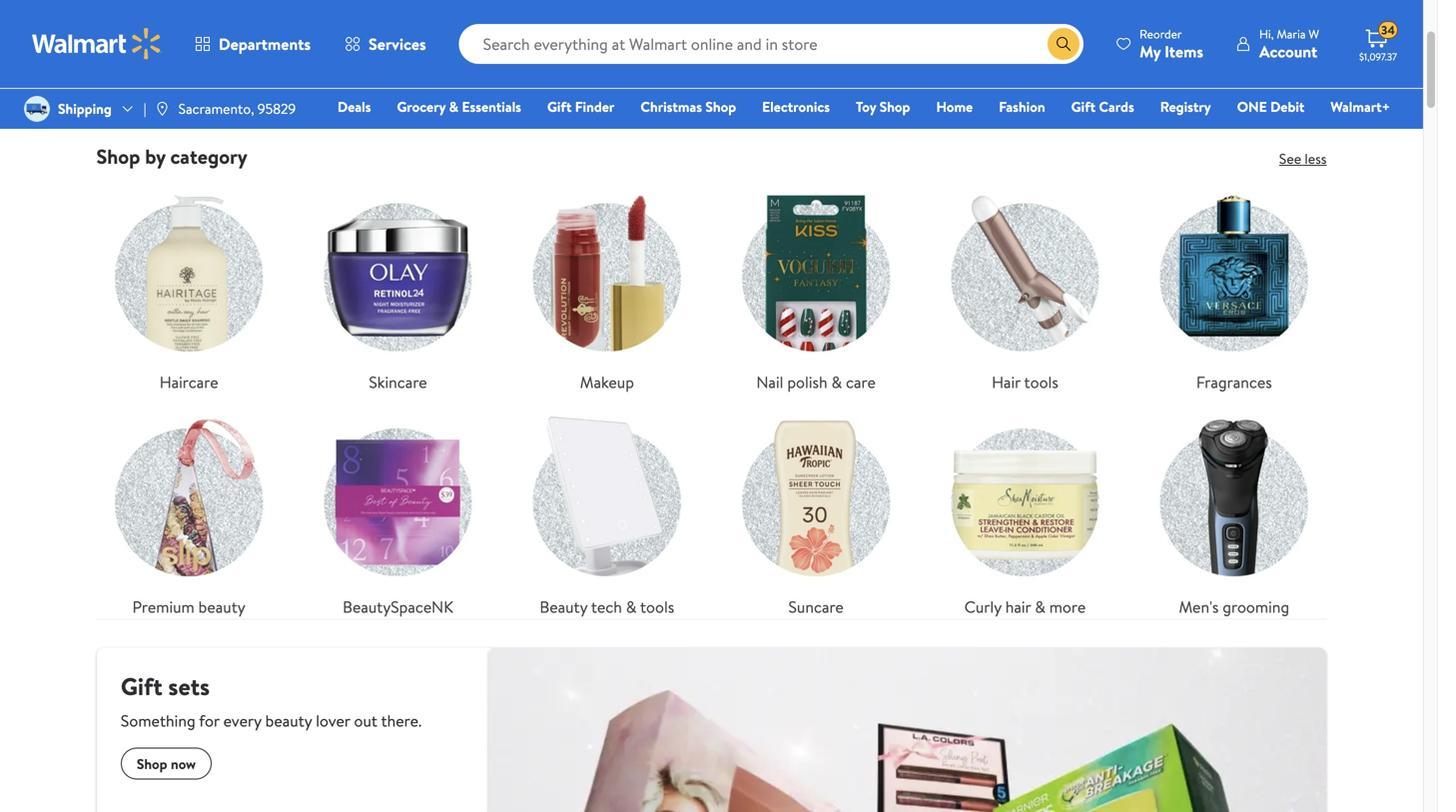 Task type: locate. For each thing, give the bounding box(es) containing it.
1 vertical spatial shop now link
[[121, 748, 212, 780]]

& right tech
[[626, 596, 637, 618]]

shop by category
[[96, 142, 248, 170]]

debit
[[1271, 97, 1305, 116]]

0 vertical spatial tools
[[1025, 371, 1059, 393]]

 image
[[154, 101, 170, 117]]

beauty left lover
[[265, 710, 312, 732]]

fashion
[[999, 97, 1046, 116]]

hi,
[[1260, 25, 1274, 42]]

gift up something
[[121, 670, 163, 703]]

sacramento,
[[178, 99, 254, 118]]

by
[[145, 142, 166, 170]]

hair tools link
[[933, 185, 1118, 394]]

shop
[[674, 40, 713, 65], [706, 97, 736, 116], [880, 97, 911, 116], [96, 142, 140, 170], [137, 754, 167, 774]]

0 horizontal spatial tools
[[640, 596, 675, 618]]

beauty tech & tools
[[540, 596, 675, 618]]

finder
[[575, 97, 615, 116]]

beauty tech & tools link
[[515, 410, 700, 619]]

walmart+ link
[[1322, 96, 1400, 117]]

premium beauty
[[132, 596, 246, 618]]

there.
[[381, 710, 422, 732]]

suncare link
[[724, 410, 909, 619]]

1 horizontal spatial now
[[718, 40, 750, 65]]

95829
[[258, 99, 296, 118]]

electronics link
[[753, 96, 839, 117]]

now up christmas shop
[[718, 40, 750, 65]]

beautyspacenk
[[343, 596, 453, 618]]

1 vertical spatial beauty
[[265, 710, 312, 732]]

premium beauty link
[[96, 410, 282, 619]]

search icon image
[[1056, 36, 1072, 52]]

shop now down something
[[137, 754, 196, 774]]

see
[[1280, 149, 1302, 168]]

& for beauty tech & tools
[[626, 596, 637, 618]]

0 horizontal spatial now
[[171, 754, 196, 774]]

gift for cards
[[1072, 97, 1096, 116]]

Search search field
[[459, 24, 1084, 64]]

makeup link
[[515, 185, 700, 394]]

1 horizontal spatial gift
[[547, 97, 572, 116]]

toy shop link
[[847, 96, 920, 117]]

one debit
[[1238, 97, 1305, 116]]

1 vertical spatial tools
[[640, 596, 675, 618]]

Walmart Site-Wide search field
[[459, 24, 1084, 64]]

gift finder
[[547, 97, 615, 116]]

1 vertical spatial now
[[171, 754, 196, 774]]

skincare link
[[306, 185, 491, 394]]

0 horizontal spatial gift
[[121, 670, 163, 703]]

walmart+
[[1331, 97, 1391, 116]]

reorder
[[1140, 25, 1182, 42]]

christmas
[[641, 97, 702, 116]]

gift cards link
[[1063, 96, 1144, 117]]

skincare
[[369, 371, 427, 393]]

something
[[121, 710, 196, 732]]

polish
[[788, 371, 828, 393]]

now down something
[[171, 754, 196, 774]]

beauty right premium
[[198, 596, 246, 618]]

1 horizontal spatial beauty
[[265, 710, 312, 732]]

list containing haircare
[[84, 169, 1339, 619]]

w
[[1309, 25, 1320, 42]]

out
[[354, 710, 378, 732]]

tools
[[1025, 371, 1059, 393], [640, 596, 675, 618]]

0 vertical spatial shop now link
[[650, 29, 774, 77]]

services button
[[328, 20, 443, 68]]

tools right hair
[[1025, 371, 1059, 393]]

shop now
[[674, 40, 750, 65], [137, 754, 196, 774]]

0 horizontal spatial shop now link
[[121, 748, 212, 780]]

items
[[1165, 40, 1204, 62]]

toy shop
[[856, 97, 911, 116]]

shop now link
[[650, 29, 774, 77], [121, 748, 212, 780]]

 image
[[24, 96, 50, 122]]

gift inside "gift cards" link
[[1072, 97, 1096, 116]]

curly hair & more link
[[933, 410, 1118, 619]]

sets
[[168, 670, 210, 703]]

0 vertical spatial beauty
[[198, 596, 246, 618]]

|
[[144, 99, 146, 118]]

care
[[846, 371, 876, 393]]

gift
[[547, 97, 572, 116], [1072, 97, 1096, 116], [121, 670, 163, 703]]

account
[[1260, 40, 1318, 62]]

1 horizontal spatial tools
[[1025, 371, 1059, 393]]

gift left cards
[[1072, 97, 1096, 116]]

& left care
[[832, 371, 842, 393]]

& right the hair
[[1035, 596, 1046, 618]]

sacramento, 95829
[[178, 99, 296, 118]]

cards
[[1099, 97, 1135, 116]]

gift inside gift sets something for every beauty lover out there.
[[121, 670, 163, 703]]

1 horizontal spatial shop now
[[674, 40, 750, 65]]

2 horizontal spatial gift
[[1072, 97, 1096, 116]]

1 horizontal spatial shop now link
[[650, 29, 774, 77]]

lover
[[316, 710, 350, 732]]

shop now link up christmas shop link at the top of the page
[[650, 29, 774, 77]]

shop now link down something
[[121, 748, 212, 780]]

gift finder link
[[538, 96, 624, 117]]

walmart image
[[32, 28, 162, 60]]

beauty inside list
[[198, 596, 246, 618]]

hair
[[1006, 596, 1031, 618]]

gift inside gift finder link
[[547, 97, 572, 116]]

& inside "link"
[[832, 371, 842, 393]]

essentials
[[462, 97, 521, 116]]

one debit link
[[1229, 96, 1314, 117]]

fashion link
[[990, 96, 1055, 117]]

shop left 'by'
[[96, 142, 140, 170]]

0 horizontal spatial shop now
[[137, 754, 196, 774]]

shop up christmas shop link at the top of the page
[[674, 40, 713, 65]]

34
[[1382, 22, 1396, 39]]

christmas shop
[[641, 97, 736, 116]]

registry
[[1161, 97, 1212, 116]]

list
[[84, 169, 1339, 619]]

shop now up christmas shop link at the top of the page
[[674, 40, 750, 65]]

more
[[1050, 596, 1086, 618]]

gift left the finder
[[547, 97, 572, 116]]

nail polish & care
[[757, 371, 876, 393]]

nail
[[757, 371, 784, 393]]

beauty inside gift sets something for every beauty lover out there.
[[265, 710, 312, 732]]

reorder my items
[[1140, 25, 1204, 62]]

fragrances
[[1197, 371, 1272, 393]]

gift for sets
[[121, 670, 163, 703]]

0 horizontal spatial beauty
[[198, 596, 246, 618]]

beauty
[[198, 596, 246, 618], [265, 710, 312, 732]]

men's grooming
[[1179, 596, 1290, 618]]

see less button
[[1280, 149, 1327, 168]]

tools right tech
[[640, 596, 675, 618]]



Task type: describe. For each thing, give the bounding box(es) containing it.
gift for finder
[[547, 97, 572, 116]]

departments
[[219, 33, 311, 55]]

hair
[[992, 371, 1021, 393]]

& right grocery
[[449, 97, 459, 116]]

shop right christmas
[[706, 97, 736, 116]]

hi, maria w account
[[1260, 25, 1320, 62]]

men's
[[1179, 596, 1219, 618]]

walmart deals. ready, set, gift! image
[[112, 0, 1311, 96]]

$1,097.37
[[1360, 50, 1398, 63]]

shop down something
[[137, 754, 167, 774]]

men's grooming link
[[1142, 410, 1327, 619]]

grooming
[[1223, 596, 1290, 618]]

premium
[[132, 596, 195, 618]]

home link
[[928, 96, 982, 117]]

category
[[170, 142, 248, 170]]

beautyspacenk link
[[306, 410, 491, 619]]

shipping
[[58, 99, 112, 118]]

gift sets something for every beauty lover out there.
[[121, 670, 422, 732]]

makeup
[[580, 371, 634, 393]]

deals
[[338, 97, 371, 116]]

fragrances link
[[1142, 185, 1327, 394]]

registry link
[[1152, 96, 1221, 117]]

beauty
[[540, 596, 588, 618]]

grocery
[[397, 97, 446, 116]]

one
[[1238, 97, 1268, 116]]

hair tools
[[992, 371, 1059, 393]]

suncare
[[789, 596, 844, 618]]

grocery & essentials
[[397, 97, 521, 116]]

nail polish & care link
[[724, 185, 909, 394]]

services
[[369, 33, 426, 55]]

& for nail polish & care
[[832, 371, 842, 393]]

deals link
[[329, 96, 380, 117]]

haircare link
[[96, 185, 282, 394]]

curly hair & more
[[965, 596, 1086, 618]]

tools inside "link"
[[1025, 371, 1059, 393]]

for
[[199, 710, 220, 732]]

home
[[937, 97, 973, 116]]

0 vertical spatial shop now
[[674, 40, 750, 65]]

my
[[1140, 40, 1161, 62]]

grocery & essentials link
[[388, 96, 530, 117]]

1 vertical spatial shop now
[[137, 754, 196, 774]]

less
[[1305, 149, 1327, 168]]

toy
[[856, 97, 877, 116]]

every
[[223, 710, 262, 732]]

christmas shop link
[[632, 96, 745, 117]]

see less
[[1280, 149, 1327, 168]]

maria
[[1277, 25, 1306, 42]]

departments button
[[178, 20, 328, 68]]

shop right toy
[[880, 97, 911, 116]]

gift cards
[[1072, 97, 1135, 116]]

& for curly hair & more
[[1035, 596, 1046, 618]]

curly
[[965, 596, 1002, 618]]

tech
[[591, 596, 622, 618]]

0 vertical spatial now
[[718, 40, 750, 65]]

electronics
[[762, 97, 830, 116]]



Task type: vqa. For each thing, say whether or not it's contained in the screenshot.
Monroe Supercenter
no



